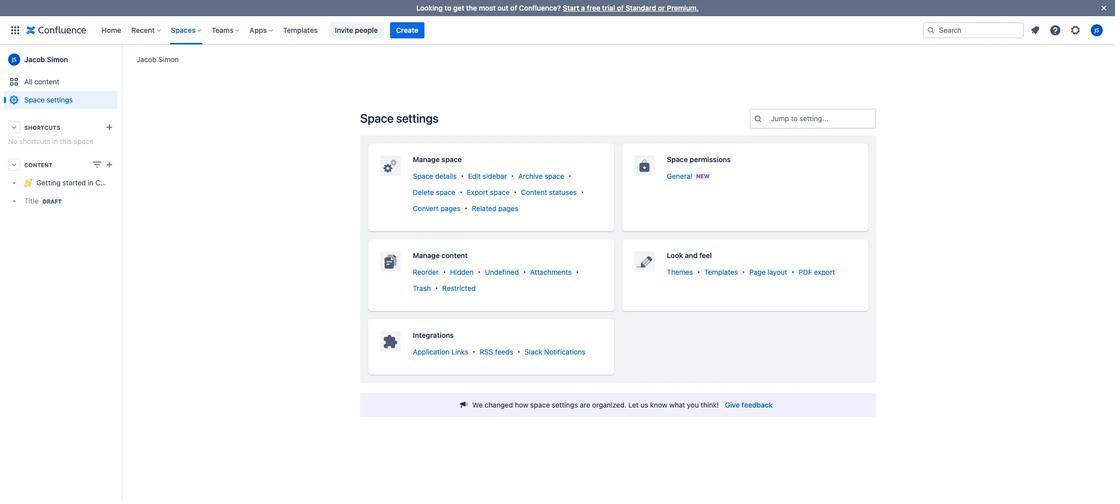 Task type: vqa. For each thing, say whether or not it's contained in the screenshot.
Attach
no



Task type: locate. For each thing, give the bounding box(es) containing it.
0 horizontal spatial templates
[[283, 26, 318, 34]]

1 vertical spatial in
[[88, 179, 93, 187]]

0 vertical spatial to
[[445, 4, 451, 12]]

2 pages from the left
[[498, 205, 518, 213]]

0 horizontal spatial to
[[445, 4, 451, 12]]

0 vertical spatial manage
[[413, 155, 440, 164]]

invite people
[[335, 26, 378, 34]]

1 horizontal spatial space settings
[[360, 111, 439, 125]]

know
[[650, 401, 667, 410]]

1 vertical spatial content
[[442, 251, 468, 260]]

confluence image
[[26, 24, 86, 36], [26, 24, 86, 36]]

0 horizontal spatial templates link
[[280, 22, 321, 38]]

change view image
[[91, 159, 103, 171]]

1 horizontal spatial jacob simon
[[137, 55, 179, 64]]

settings icon image
[[1070, 24, 1082, 36]]

1 horizontal spatial content
[[442, 251, 468, 260]]

templates link right apps "popup button"
[[280, 22, 321, 38]]

0 horizontal spatial jacob
[[24, 55, 45, 64]]

help icon image
[[1049, 24, 1062, 36]]

1 vertical spatial templates
[[704, 268, 738, 277]]

looking
[[416, 4, 443, 12]]

templates link
[[280, 22, 321, 38], [704, 268, 738, 277]]

manage content
[[413, 251, 468, 260]]

simon inside space element
[[47, 55, 68, 64]]

spaces button
[[168, 22, 206, 38]]

create
[[396, 26, 418, 34]]

jacob up the all
[[24, 55, 45, 64]]

content inside all content link
[[34, 77, 59, 86]]

confluence
[[95, 179, 133, 187]]

in for started
[[88, 179, 93, 187]]

1 of from the left
[[510, 4, 517, 12]]

reorder link
[[413, 268, 439, 277]]

pdf
[[799, 268, 812, 277]]

page layout
[[749, 268, 787, 277]]

pages down delete space
[[441, 205, 461, 213]]

1 vertical spatial manage
[[413, 251, 440, 260]]

space element
[[0, 45, 133, 502]]

trash
[[413, 285, 431, 293]]

space down details
[[436, 188, 456, 197]]

space up related pages at left
[[490, 188, 510, 197]]

templates down the feel
[[704, 268, 738, 277]]

content inside "dropdown button"
[[24, 162, 52, 168]]

setting...
[[800, 114, 828, 123]]

we
[[472, 401, 483, 410]]

space for manage space
[[442, 155, 462, 164]]

add shortcut image
[[103, 121, 115, 134]]

1 vertical spatial to
[[791, 114, 798, 123]]

simon down spaces
[[158, 55, 179, 64]]

export
[[814, 268, 835, 277]]

the
[[466, 4, 477, 12]]

content up hidden link
[[442, 251, 468, 260]]

in left this
[[52, 137, 58, 146]]

0 vertical spatial content
[[24, 162, 52, 168]]

shortcuts button
[[4, 118, 117, 137]]

edit
[[468, 172, 481, 181]]

2 vertical spatial settings
[[552, 401, 578, 410]]

getting started in confluence
[[36, 179, 133, 187]]

1 horizontal spatial templates
[[704, 268, 738, 277]]

title draft
[[24, 197, 62, 205]]

to left get
[[445, 4, 451, 12]]

in right started
[[88, 179, 93, 187]]

no shortcuts in this space
[[8, 137, 93, 146]]

related
[[472, 205, 497, 213]]

global element
[[6, 16, 923, 44]]

jacob right collapse sidebar icon
[[137, 55, 156, 64]]

2 manage from the top
[[413, 251, 440, 260]]

archive space
[[518, 172, 564, 181]]

2 of from the left
[[617, 4, 624, 12]]

of right 'trial'
[[617, 4, 624, 12]]

undefined
[[485, 268, 519, 277]]

collapse sidebar image
[[110, 50, 133, 70]]

jacob inside space element
[[24, 55, 45, 64]]

invite
[[335, 26, 353, 34]]

content
[[24, 162, 52, 168], [521, 188, 547, 197]]

content for content
[[24, 162, 52, 168]]

we changed how space settings are organized. let us know what you think!
[[472, 401, 719, 410]]

content
[[34, 77, 59, 86], [442, 251, 468, 260]]

tree containing getting started in confluence
[[4, 174, 133, 210]]

of
[[510, 4, 517, 12], [617, 4, 624, 12]]

no
[[8, 137, 17, 146]]

of right out
[[510, 4, 517, 12]]

pages
[[441, 205, 461, 213], [498, 205, 518, 213]]

tree inside space element
[[4, 174, 133, 210]]

a
[[581, 4, 585, 12]]

application links
[[413, 348, 468, 357]]

slack
[[525, 348, 542, 357]]

trial
[[602, 4, 615, 12]]

feeds
[[495, 348, 513, 357]]

content for manage content
[[442, 251, 468, 260]]

space up details
[[442, 155, 462, 164]]

convert pages link
[[413, 205, 461, 213]]

0 vertical spatial content
[[34, 77, 59, 86]]

manage for manage content
[[413, 251, 440, 260]]

0 horizontal spatial simon
[[47, 55, 68, 64]]

space for archive space
[[545, 172, 564, 181]]

0 horizontal spatial content
[[34, 77, 59, 86]]

hidden link
[[450, 268, 474, 277]]

templates link down the feel
[[704, 268, 738, 277]]

1 vertical spatial settings
[[396, 111, 439, 125]]

jump to setting...
[[771, 114, 828, 123]]

1 horizontal spatial templates link
[[704, 268, 738, 277]]

archive
[[518, 172, 543, 181]]

space
[[24, 96, 45, 104], [360, 111, 394, 125], [667, 155, 688, 164], [413, 172, 433, 181]]

manage up space details
[[413, 155, 440, 164]]

Search settings text field
[[771, 114, 773, 124]]

settings left "are"
[[552, 401, 578, 410]]

banner
[[0, 16, 1115, 45]]

to right jump at the top right of page
[[791, 114, 798, 123]]

templates right apps "popup button"
[[283, 26, 318, 34]]

0 horizontal spatial jacob simon
[[24, 55, 68, 64]]

settings down all content link
[[47, 96, 73, 104]]

1 horizontal spatial in
[[88, 179, 93, 187]]

settings
[[47, 96, 73, 104], [396, 111, 439, 125], [552, 401, 578, 410]]

simon up all content link
[[47, 55, 68, 64]]

all content
[[24, 77, 59, 86]]

recent
[[131, 26, 155, 34]]

1 vertical spatial space settings
[[360, 111, 439, 125]]

0 horizontal spatial pages
[[441, 205, 461, 213]]

space up content statuses on the top of page
[[545, 172, 564, 181]]

1 horizontal spatial content
[[521, 188, 547, 197]]

banner containing home
[[0, 16, 1115, 45]]

reorder
[[413, 268, 439, 277]]

give
[[725, 401, 740, 410]]

1 manage from the top
[[413, 155, 440, 164]]

1 horizontal spatial to
[[791, 114, 798, 123]]

0 horizontal spatial space settings
[[24, 96, 73, 104]]

Search field
[[923, 22, 1024, 38]]

1 horizontal spatial jacob
[[137, 55, 156, 64]]

0 vertical spatial settings
[[47, 96, 73, 104]]

pages right related
[[498, 205, 518, 213]]

space right this
[[74, 137, 93, 146]]

getting started in confluence link
[[4, 174, 133, 192]]

jacob simon down recent popup button
[[137, 55, 179, 64]]

1 horizontal spatial of
[[617, 4, 624, 12]]

look
[[667, 251, 683, 260]]

content up getting
[[24, 162, 52, 168]]

1 horizontal spatial simon
[[158, 55, 179, 64]]

0 horizontal spatial settings
[[47, 96, 73, 104]]

general
[[667, 172, 692, 181]]

links
[[451, 348, 468, 357]]

content for all content
[[34, 77, 59, 86]]

space settings link
[[4, 91, 117, 109]]

slack notifications link
[[525, 348, 586, 357]]

or
[[658, 4, 665, 12]]

0 vertical spatial in
[[52, 137, 58, 146]]

0 vertical spatial space settings
[[24, 96, 73, 104]]

1 horizontal spatial pages
[[498, 205, 518, 213]]

content right the all
[[34, 77, 59, 86]]

to for get
[[445, 4, 451, 12]]

to for setting...
[[791, 114, 798, 123]]

manage up reorder link
[[413, 251, 440, 260]]

teams
[[212, 26, 233, 34]]

think!
[[701, 401, 719, 410]]

0 horizontal spatial in
[[52, 137, 58, 146]]

settings up manage space
[[396, 111, 439, 125]]

give feedback
[[725, 401, 773, 410]]

content down 'archive'
[[521, 188, 547, 197]]

general link
[[667, 172, 692, 181]]

jacob simon link down recent popup button
[[137, 54, 179, 65]]

space right how
[[530, 401, 550, 410]]

0 horizontal spatial of
[[510, 4, 517, 12]]

themes
[[667, 268, 693, 277]]

your profile and preferences image
[[1091, 24, 1103, 36]]

content button
[[4, 156, 117, 174]]

0 vertical spatial templates
[[283, 26, 318, 34]]

templates inside the global element
[[283, 26, 318, 34]]

started
[[62, 179, 86, 187]]

people
[[355, 26, 378, 34]]

search image
[[927, 26, 935, 34]]

tree
[[4, 174, 133, 210]]

in for shortcuts
[[52, 137, 58, 146]]

space settings
[[24, 96, 73, 104], [360, 111, 439, 125]]

delete space
[[413, 188, 456, 197]]

1 vertical spatial content
[[521, 188, 547, 197]]

0 horizontal spatial content
[[24, 162, 52, 168]]

jacob simon up all content
[[24, 55, 68, 64]]

2 horizontal spatial settings
[[552, 401, 578, 410]]

1 pages from the left
[[441, 205, 461, 213]]

jacob simon link up all content link
[[4, 50, 117, 70]]

create a page image
[[103, 159, 115, 171]]

spaces
[[171, 26, 196, 34]]

trash link
[[413, 285, 431, 293]]

rss feeds link
[[480, 348, 513, 357]]

export
[[467, 188, 488, 197]]

appswitcher icon image
[[9, 24, 21, 36]]



Task type: describe. For each thing, give the bounding box(es) containing it.
sidebar
[[483, 172, 507, 181]]

space permissions
[[667, 155, 731, 164]]

premium.
[[667, 4, 699, 12]]

attachments
[[530, 268, 572, 277]]

application
[[413, 348, 450, 357]]

page layout link
[[749, 268, 787, 277]]

statuses
[[549, 188, 577, 197]]

all
[[24, 77, 32, 86]]

content for content statuses
[[521, 188, 547, 197]]

themes link
[[667, 268, 693, 277]]

space settings inside space settings link
[[24, 96, 73, 104]]

convert pages
[[413, 205, 461, 213]]

delete space link
[[413, 188, 456, 197]]

0 vertical spatial templates link
[[280, 22, 321, 38]]

restricted
[[442, 285, 476, 293]]

space details link
[[413, 172, 457, 181]]

get
[[453, 4, 464, 12]]

home
[[101, 26, 121, 34]]

manage space
[[413, 155, 462, 164]]

draft
[[43, 198, 62, 205]]

how
[[515, 401, 528, 410]]

space for delete space
[[436, 188, 456, 197]]

layout
[[768, 268, 787, 277]]

notification icon image
[[1029, 24, 1041, 36]]

shortcuts
[[24, 124, 60, 131]]

jacob simon inside space element
[[24, 55, 68, 64]]

let
[[628, 401, 639, 410]]

new
[[696, 173, 710, 180]]

you
[[687, 401, 699, 410]]

content statuses link
[[521, 188, 577, 197]]

and
[[685, 251, 698, 260]]

details
[[435, 172, 457, 181]]

pages for convert pages
[[441, 205, 461, 213]]

content statuses
[[521, 188, 577, 197]]

space inside space settings link
[[24, 96, 45, 104]]

pdf export link
[[799, 268, 835, 277]]

page
[[749, 268, 766, 277]]

all content link
[[4, 73, 117, 91]]

close image
[[1098, 2, 1110, 14]]

are
[[580, 401, 590, 410]]

out
[[498, 4, 509, 12]]

rss
[[480, 348, 493, 357]]

create link
[[390, 22, 424, 38]]

application links link
[[413, 348, 468, 357]]

edit sidebar
[[468, 172, 507, 181]]

look and feel
[[667, 251, 712, 260]]

confluence?
[[519, 4, 561, 12]]

convert
[[413, 205, 439, 213]]

1 horizontal spatial settings
[[396, 111, 439, 125]]

settings inside space element
[[47, 96, 73, 104]]

free
[[587, 4, 600, 12]]

permissions
[[690, 155, 731, 164]]

1 vertical spatial templates link
[[704, 268, 738, 277]]

start
[[563, 4, 579, 12]]

related pages link
[[472, 205, 518, 213]]

give feedback button
[[719, 398, 779, 414]]

undefined link
[[485, 268, 519, 277]]

home link
[[98, 22, 124, 38]]

apps
[[250, 26, 267, 34]]

edit sidebar link
[[468, 172, 507, 181]]

getting
[[36, 179, 61, 187]]

delete
[[413, 188, 434, 197]]

us
[[641, 401, 648, 410]]

space details
[[413, 172, 457, 181]]

manage for manage space
[[413, 155, 440, 164]]

pages for related pages
[[498, 205, 518, 213]]

hidden
[[450, 268, 474, 277]]

looking to get the most out of confluence? start a free trial of standard or premium.
[[416, 4, 699, 12]]

jump
[[771, 114, 789, 123]]

notifications
[[544, 348, 586, 357]]

standard
[[626, 4, 656, 12]]

most
[[479, 4, 496, 12]]

export space
[[467, 188, 510, 197]]

start a free trial of standard or premium. link
[[563, 4, 699, 12]]

space for export space
[[490, 188, 510, 197]]

0 horizontal spatial jacob simon link
[[4, 50, 117, 70]]

1 horizontal spatial jacob simon link
[[137, 54, 179, 65]]

shortcuts
[[19, 137, 50, 146]]

this
[[60, 137, 72, 146]]

export space link
[[467, 188, 510, 197]]

apps button
[[247, 22, 277, 38]]



